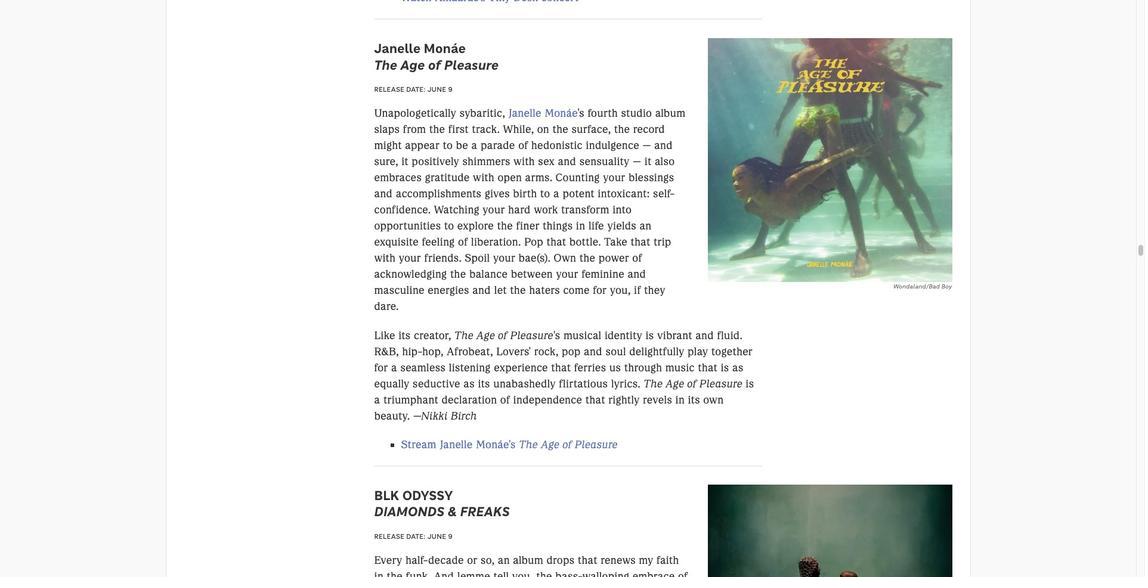 Task type: locate. For each thing, give the bounding box(es) containing it.
a
[[472, 139, 478, 152], [554, 188, 560, 201], [391, 361, 397, 375], [374, 394, 381, 407]]

every half-decade or so, an album drops that renews my faith in the funk. and lemme tell you, the bass-walloping embrace of
[[374, 554, 688, 578]]

is
[[646, 329, 654, 342], [721, 361, 730, 375], [746, 378, 755, 391]]

the up energies
[[450, 268, 466, 281]]

parade
[[481, 139, 515, 152]]

2 june from the top
[[428, 532, 446, 541]]

as up declaration
[[464, 378, 475, 391]]

your down 'gives'
[[483, 204, 505, 217]]

a inside "'s musical identity is vibrant and fluid. r&b, hip-hop, afrobeat, lovers' rock, pop and soul delightfully play together for a seamless listening experience that ferries us through music that is as equally seductive as its unabashedly flirtatious lyrics."
[[391, 361, 397, 375]]

age up afrobeat,
[[477, 329, 495, 342]]

freaks
[[460, 504, 510, 521]]

record
[[634, 123, 666, 136]]

0 horizontal spatial is
[[646, 329, 654, 342]]

janelle
[[374, 40, 421, 57], [509, 107, 542, 120], [440, 439, 473, 452]]

pleasure up own at bottom right
[[700, 378, 743, 391]]

its down the age of pleasure on the bottom of page
[[688, 394, 701, 407]]

1 vertical spatial date:
[[407, 532, 426, 541]]

opportunities
[[374, 220, 441, 233]]

age down music
[[666, 378, 685, 391]]

0 horizontal spatial its
[[399, 329, 411, 342]]

of down faith
[[679, 571, 688, 578]]

1 vertical spatial 's
[[554, 329, 561, 342]]

the left first
[[430, 123, 445, 136]]

album up record
[[656, 107, 686, 120]]

it up blessings
[[645, 155, 652, 169]]

a up equally
[[391, 361, 397, 375]]

you,
[[610, 284, 631, 297], [513, 571, 533, 578]]

1 horizontal spatial you,
[[610, 284, 631, 297]]

blk odyssy diamonds & freaks
[[374, 488, 510, 521]]

1 vertical spatial an
[[498, 554, 510, 568]]

from
[[403, 123, 426, 136]]

1 vertical spatial as
[[464, 378, 475, 391]]

your down own
[[556, 268, 579, 281]]

0 horizontal spatial 's
[[554, 329, 561, 342]]

with down 'shimmers'
[[473, 172, 495, 185]]

1 horizontal spatial is
[[721, 361, 730, 375]]

2 horizontal spatial in
[[676, 394, 685, 407]]

for
[[593, 284, 607, 297], [374, 361, 388, 375]]

of down while,
[[519, 139, 528, 152]]

things
[[543, 220, 573, 233]]

take
[[605, 236, 628, 249]]

age down independence
[[541, 439, 560, 452]]

0 vertical spatial 9
[[448, 85, 453, 94]]

0 vertical spatial 's
[[578, 107, 585, 120]]

masculine
[[374, 284, 425, 297]]

come
[[564, 284, 590, 297]]

through
[[625, 361, 663, 375]]

release up unapologetically
[[374, 85, 405, 94]]

0 vertical spatial release
[[374, 85, 405, 94]]

also
[[655, 155, 675, 169]]

2 it from the left
[[645, 155, 652, 169]]

— down record
[[643, 139, 652, 152]]

beauty.
[[374, 410, 410, 423]]

that left trip
[[631, 236, 651, 249]]

0 horizontal spatial monáe
[[424, 40, 466, 57]]

and
[[434, 571, 454, 578]]

blessings
[[629, 172, 675, 185]]

1 horizontal spatial —
[[643, 139, 652, 152]]

1 horizontal spatial monáe
[[545, 107, 578, 120]]

1 release date: june 9 from the top
[[374, 85, 453, 94]]

power
[[599, 252, 630, 265]]

june up unapologetically
[[428, 85, 446, 94]]

to up "work"
[[541, 188, 551, 201]]

tell
[[494, 571, 509, 578]]

in inside 'is a triumphant declaration of independence that rightly revels in its own beauty.'
[[676, 394, 685, 407]]

an up tell
[[498, 554, 510, 568]]

fourth
[[588, 107, 618, 120]]

1 vertical spatial june
[[428, 532, 446, 541]]

to left be
[[443, 139, 453, 152]]

own
[[554, 252, 577, 265]]

0 vertical spatial date:
[[407, 85, 426, 94]]

sybaritic,
[[460, 107, 505, 120]]

trip
[[654, 236, 672, 249]]

you, right tell
[[513, 571, 533, 578]]

its down the listening
[[478, 378, 490, 391]]

as down together
[[733, 361, 744, 375]]

feeling
[[422, 236, 455, 249]]

0 horizontal spatial —
[[633, 155, 642, 169]]

0 horizontal spatial you,
[[513, 571, 533, 578]]

identity
[[605, 329, 643, 342]]

that inside 'every half-decade or so, an album drops that renews my faith in the funk. and lemme tell you, the bass-walloping embrace of'
[[578, 554, 598, 568]]

accomplishments
[[396, 188, 482, 201]]

counting
[[556, 172, 600, 185]]

to
[[443, 139, 453, 152], [541, 188, 551, 201], [444, 220, 454, 233]]

that up walloping
[[578, 554, 598, 568]]

first
[[449, 123, 469, 136]]

in left life
[[576, 220, 586, 233]]

album left 'drops' at the bottom of the page
[[513, 554, 544, 568]]

0 vertical spatial you,
[[610, 284, 631, 297]]

0 vertical spatial janelle
[[374, 40, 421, 57]]

faith
[[657, 554, 680, 568]]

its up hip-
[[399, 329, 411, 342]]

1 vertical spatial 9
[[448, 532, 453, 541]]

janelle inside janelle monáe the age of pleasure
[[374, 40, 421, 57]]

2 9 from the top
[[448, 532, 453, 541]]

date: up unapologetically
[[407, 85, 426, 94]]

an
[[640, 220, 652, 233], [498, 554, 510, 568]]

age up unapologetically
[[401, 57, 425, 73]]

's up "surface,"
[[578, 107, 585, 120]]

bass-
[[556, 571, 583, 578]]

as
[[733, 361, 744, 375], [464, 378, 475, 391]]

0 vertical spatial for
[[593, 284, 607, 297]]

1 vertical spatial for
[[374, 361, 388, 375]]

janelle monáe, the age of pleasure image
[[708, 38, 953, 282]]

ferries
[[575, 361, 607, 375]]

that inside 'is a triumphant declaration of independence that rightly revels in its own beauty.'
[[586, 394, 606, 407]]

9 up decade
[[448, 532, 453, 541]]

sure,
[[374, 155, 399, 169]]

of
[[428, 57, 441, 73], [519, 139, 528, 152], [458, 236, 468, 249], [633, 252, 643, 265], [498, 329, 508, 342], [688, 378, 697, 391], [501, 394, 510, 407], [563, 439, 572, 452], [679, 571, 688, 578]]

0 horizontal spatial an
[[498, 554, 510, 568]]

—
[[643, 139, 652, 152], [633, 155, 642, 169]]

your down liberation.
[[493, 252, 516, 265]]

with up open on the top left of page
[[514, 155, 535, 169]]

—nikki birch
[[413, 410, 477, 423]]

june up decade
[[428, 532, 446, 541]]

the up liberation.
[[497, 220, 513, 233]]

work
[[534, 204, 558, 217]]

revels
[[643, 394, 673, 407]]

balance
[[470, 268, 508, 281]]

1 vertical spatial with
[[473, 172, 495, 185]]

0 horizontal spatial for
[[374, 361, 388, 375]]

1 vertical spatial monáe
[[545, 107, 578, 120]]

and up play
[[696, 329, 714, 342]]

1 vertical spatial its
[[478, 378, 490, 391]]

1 vertical spatial is
[[721, 361, 730, 375]]

1 vertical spatial album
[[513, 554, 544, 568]]

1 horizontal spatial an
[[640, 220, 652, 233]]

liberation.
[[471, 236, 521, 249]]

a down equally
[[374, 394, 381, 407]]

might
[[374, 139, 402, 152]]

of up lovers'
[[498, 329, 508, 342]]

2 release date: june 9 from the top
[[374, 532, 453, 541]]

afrobeat,
[[447, 345, 493, 358]]

that down 'flirtatious'
[[586, 394, 606, 407]]

for down feminine
[[593, 284, 607, 297]]

like its creator, the age of pleasure
[[374, 329, 554, 342]]

the up hedonistic
[[553, 123, 569, 136]]

own
[[704, 394, 724, 407]]

of down unabashedly
[[501, 394, 510, 407]]

1 it from the left
[[402, 155, 409, 169]]

while,
[[503, 123, 534, 136]]

0 vertical spatial its
[[399, 329, 411, 342]]

in inside 'every half-decade or so, an album drops that renews my faith in the funk. and lemme tell you, the bass-walloping embrace of'
[[374, 571, 384, 578]]

the down 'drops' at the bottom of the page
[[537, 571, 553, 578]]

2 vertical spatial is
[[746, 378, 755, 391]]

and down 'embraces'
[[374, 188, 393, 201]]

1 horizontal spatial its
[[478, 378, 490, 391]]

— up blessings
[[633, 155, 642, 169]]

0 vertical spatial an
[[640, 220, 652, 233]]

2 horizontal spatial with
[[514, 155, 535, 169]]

together
[[712, 345, 753, 358]]

hip-
[[402, 345, 423, 358]]

1 vertical spatial release date: june 9
[[374, 532, 453, 541]]

the down every
[[387, 571, 403, 578]]

1 horizontal spatial with
[[473, 172, 495, 185]]

0 vertical spatial —
[[643, 139, 652, 152]]

's inside "'s musical identity is vibrant and fluid. r&b, hip-hop, afrobeat, lovers' rock, pop and soul delightfully play together for a seamless listening experience that ferries us through music that is as equally seductive as its unabashedly flirtatious lyrics."
[[554, 329, 561, 342]]

release date: june 9 up unapologetically
[[374, 85, 453, 94]]

of up unapologetically
[[428, 57, 441, 73]]

it up 'embraces'
[[402, 155, 409, 169]]

and down balance
[[473, 284, 491, 297]]

the right let
[[510, 284, 526, 297]]

2 release from the top
[[374, 532, 405, 541]]

gives
[[485, 188, 510, 201]]

finer
[[517, 220, 540, 233]]

walloping
[[583, 571, 630, 578]]

0 vertical spatial in
[[576, 220, 586, 233]]

release up every
[[374, 532, 405, 541]]

in down the age of pleasure on the bottom of page
[[676, 394, 685, 407]]

1 horizontal spatial it
[[645, 155, 652, 169]]

0 vertical spatial monáe
[[424, 40, 466, 57]]

you, left if on the right of the page
[[610, 284, 631, 297]]

in down every
[[374, 571, 384, 578]]

the up unapologetically
[[374, 57, 397, 73]]

release date: june 9 up half-
[[374, 532, 453, 541]]

the up "indulgence"
[[614, 123, 630, 136]]

0 vertical spatial june
[[428, 85, 446, 94]]

1 horizontal spatial album
[[656, 107, 686, 120]]

2 date: from the top
[[407, 532, 426, 541]]

you, inside 'every half-decade or so, an album drops that renews my faith in the funk. and lemme tell you, the bass-walloping embrace of'
[[513, 571, 533, 578]]

an right yields
[[640, 220, 652, 233]]

us
[[610, 361, 621, 375]]

2 horizontal spatial its
[[688, 394, 701, 407]]

the right monáe's
[[519, 439, 538, 452]]

shimmers
[[463, 155, 511, 169]]

1 horizontal spatial for
[[593, 284, 607, 297]]

and up also
[[655, 139, 673, 152]]

age
[[401, 57, 425, 73], [477, 329, 495, 342], [666, 378, 685, 391], [541, 439, 560, 452]]

and up if on the right of the page
[[628, 268, 647, 281]]

image credit element
[[708, 282, 953, 291]]

0 vertical spatial as
[[733, 361, 744, 375]]

1 horizontal spatial 's
[[578, 107, 585, 120]]

date:
[[407, 85, 426, 94], [407, 532, 426, 541]]

1 vertical spatial in
[[676, 394, 685, 407]]

to down the watching
[[444, 220, 454, 233]]

2 vertical spatial in
[[374, 571, 384, 578]]

1 9 from the top
[[448, 85, 453, 94]]

9
[[448, 85, 453, 94], [448, 532, 453, 541]]

sensuality
[[580, 155, 630, 169]]

0 vertical spatial release date: june 9
[[374, 85, 453, 94]]

's for musical
[[554, 329, 561, 342]]

in inside 's fourth studio album slaps from the first track. while, on the surface, the record might appear to be a parade of hedonistic indulgence — and sure, it positively shimmers with sex and sensuality — it also embraces gratitude with open arms. counting your blessings and accomplishments gives birth to a potent intoxicant: self- confidence. watching your hard work transform into opportunities to explore the finer things in life yields an exquisite feeling of liberation. pop that bottle. take that trip with your friends. spoil your bae(s). own the power of acknowledging the balance between your feminine and masculine energies and let the haters come for you, if they dare.
[[576, 220, 586, 233]]

9 up the "unapologetically sybaritic, janelle monáe"
[[448, 85, 453, 94]]

janelle monáe link
[[509, 107, 578, 120]]

for down the r&b,
[[374, 361, 388, 375]]

that down pop
[[552, 361, 571, 375]]

0 horizontal spatial album
[[513, 554, 544, 568]]

exquisite
[[374, 236, 419, 249]]

that down play
[[698, 361, 718, 375]]

the down bottle.
[[580, 252, 596, 265]]

's up rock,
[[554, 329, 561, 342]]

of right power
[[633, 252, 643, 265]]

rock,
[[535, 345, 559, 358]]

open
[[498, 172, 522, 185]]

boy
[[942, 283, 953, 291]]

2 vertical spatial janelle
[[440, 439, 473, 452]]

0 horizontal spatial it
[[402, 155, 409, 169]]

an inside 'every half-decade or so, an album drops that renews my faith in the funk. and lemme tell you, the bass-walloping embrace of'
[[498, 554, 510, 568]]

spoil
[[465, 252, 490, 265]]

wondaland/bad boy
[[894, 283, 953, 291]]

0 horizontal spatial janelle
[[374, 40, 421, 57]]

of inside janelle monáe the age of pleasure
[[428, 57, 441, 73]]

with down exquisite
[[374, 252, 396, 265]]

be
[[456, 139, 469, 152]]

1 horizontal spatial janelle
[[440, 439, 473, 452]]

2 horizontal spatial janelle
[[509, 107, 542, 120]]

1 horizontal spatial in
[[576, 220, 586, 233]]

0 horizontal spatial with
[[374, 252, 396, 265]]

2 vertical spatial its
[[688, 394, 701, 407]]

1 vertical spatial release
[[374, 532, 405, 541]]

2 horizontal spatial is
[[746, 378, 755, 391]]

1 vertical spatial you,
[[513, 571, 533, 578]]

's inside 's fourth studio album slaps from the first track. while, on the surface, the record might appear to be a parade of hedonistic indulgence — and sure, it positively shimmers with sex and sensuality — it also embraces gratitude with open arms. counting your blessings and accomplishments gives birth to a potent intoxicant: self- confidence. watching your hard work transform into opportunities to explore the finer things in life yields an exquisite feeling of liberation. pop that bottle. take that trip with your friends. spoil your bae(s). own the power of acknowledging the balance between your feminine and masculine energies and let the haters come for you, if they dare.
[[578, 107, 585, 120]]

0 vertical spatial album
[[656, 107, 686, 120]]

for inside 's fourth studio album slaps from the first track. while, on the surface, the record might appear to be a parade of hedonistic indulgence — and sure, it positively shimmers with sex and sensuality — it also embraces gratitude with open arms. counting your blessings and accomplishments gives birth to a potent intoxicant: self- confidence. watching your hard work transform into opportunities to explore the finer things in life yields an exquisite feeling of liberation. pop that bottle. take that trip with your friends. spoil your bae(s). own the power of acknowledging the balance between your feminine and masculine energies and let the haters come for you, if they dare.
[[593, 284, 607, 297]]

monáe
[[424, 40, 466, 57], [545, 107, 578, 120]]

1 vertical spatial —
[[633, 155, 642, 169]]

0 horizontal spatial as
[[464, 378, 475, 391]]

0 horizontal spatial in
[[374, 571, 384, 578]]

monáe inside janelle monáe the age of pleasure
[[424, 40, 466, 57]]

2 vertical spatial with
[[374, 252, 396, 265]]

and up ferries
[[584, 345, 603, 358]]

date: up half-
[[407, 532, 426, 541]]

pleasure up the "unapologetically sybaritic, janelle monáe"
[[444, 57, 499, 73]]

release
[[374, 85, 405, 94], [374, 532, 405, 541]]



Task type: describe. For each thing, give the bounding box(es) containing it.
the inside janelle monáe the age of pleasure
[[374, 57, 397, 73]]

listening
[[449, 361, 491, 375]]

0 vertical spatial is
[[646, 329, 654, 342]]

like
[[374, 329, 396, 342]]

monáe's
[[476, 439, 516, 452]]

positively
[[412, 155, 460, 169]]

of inside 'is a triumphant declaration of independence that rightly revels in its own beauty.'
[[501, 394, 510, 407]]

stream janelle monáe's the age of pleasure
[[401, 439, 618, 452]]

bottle.
[[570, 236, 601, 249]]

album inside 's fourth studio album slaps from the first track. while, on the surface, the record might appear to be a parade of hedonistic indulgence — and sure, it positively shimmers with sex and sensuality — it also embraces gratitude with open arms. counting your blessings and accomplishments gives birth to a potent intoxicant: self- confidence. watching your hard work transform into opportunities to explore the finer things in life yields an exquisite feeling of liberation. pop that bottle. take that trip with your friends. spoil your bae(s). own the power of acknowledging the balance between your feminine and masculine energies and let the haters come for you, if they dare.
[[656, 107, 686, 120]]

indulgence
[[586, 139, 640, 152]]

's for fourth
[[578, 107, 585, 120]]

of down music
[[688, 378, 697, 391]]

your up acknowledging
[[399, 252, 421, 265]]

play
[[688, 345, 709, 358]]

surface,
[[572, 123, 611, 136]]

r&b,
[[374, 345, 399, 358]]

unapologetically
[[374, 107, 457, 120]]

independence
[[514, 394, 583, 407]]

every
[[374, 554, 403, 568]]

my
[[639, 554, 654, 568]]

birch
[[451, 410, 477, 423]]

an inside 's fourth studio album slaps from the first track. while, on the surface, the record might appear to be a parade of hedonistic indulgence — and sure, it positively shimmers with sex and sensuality — it also embraces gratitude with open arms. counting your blessings and accomplishments gives birth to a potent intoxicant: self- confidence. watching your hard work transform into opportunities to explore the finer things in life yields an exquisite feeling of liberation. pop that bottle. take that trip with your friends. spoil your bae(s). own the power of acknowledging the balance between your feminine and masculine energies and let the haters come for you, if they dare.
[[640, 220, 652, 233]]

its inside "'s musical identity is vibrant and fluid. r&b, hip-hop, afrobeat, lovers' rock, pop and soul delightfully play together for a seamless listening experience that ferries us through music that is as equally seductive as its unabashedly flirtatious lyrics."
[[478, 378, 490, 391]]

1 horizontal spatial as
[[733, 361, 744, 375]]

the age of pleasure
[[644, 378, 743, 391]]

your up 'intoxicant:'
[[604, 172, 626, 185]]

janelle monáe the age of pleasure
[[374, 40, 499, 73]]

embraces
[[374, 172, 422, 185]]

if
[[634, 284, 641, 297]]

lovers'
[[497, 345, 531, 358]]

feminine
[[582, 268, 625, 281]]

you, inside 's fourth studio album slaps from the first track. while, on the surface, the record might appear to be a parade of hedonistic indulgence — and sure, it positively shimmers with sex and sensuality — it also embraces gratitude with open arms. counting your blessings and accomplishments gives birth to a potent intoxicant: self- confidence. watching your hard work transform into opportunities to explore the finer things in life yields an exquisite feeling of liberation. pop that bottle. take that trip with your friends. spoil your bae(s). own the power of acknowledging the balance between your feminine and masculine energies and let the haters come for you, if they dare.
[[610, 284, 631, 297]]

's musical identity is vibrant and fluid. r&b, hip-hop, afrobeat, lovers' rock, pop and soul delightfully play together for a seamless listening experience that ferries us through music that is as equally seductive as its unabashedly flirtatious lyrics.
[[374, 329, 753, 391]]

renews
[[601, 554, 636, 568]]

soul
[[606, 345, 627, 358]]

1 release from the top
[[374, 85, 405, 94]]

hop,
[[423, 345, 444, 358]]

let
[[494, 284, 507, 297]]

explore
[[458, 220, 494, 233]]

life
[[589, 220, 605, 233]]

diamonds
[[374, 504, 445, 521]]

the up afrobeat,
[[455, 329, 474, 342]]

appear
[[405, 139, 440, 152]]

equally
[[374, 378, 410, 391]]

gratitude
[[425, 172, 470, 185]]

slaps
[[374, 123, 400, 136]]

watching
[[434, 204, 480, 217]]

decade
[[429, 554, 464, 568]]

pop
[[525, 236, 544, 249]]

for inside "'s musical identity is vibrant and fluid. r&b, hip-hop, afrobeat, lovers' rock, pop and soul delightfully play together for a seamless listening experience that ferries us through music that is as equally seductive as its unabashedly flirtatious lyrics."
[[374, 361, 388, 375]]

between
[[511, 268, 553, 281]]

hedonistic
[[532, 139, 583, 152]]

blk
[[374, 488, 399, 504]]

1 date: from the top
[[407, 85, 426, 94]]

delightfully
[[630, 345, 685, 358]]

funk.
[[406, 571, 431, 578]]

confidence.
[[374, 204, 431, 217]]

into
[[613, 204, 632, 217]]

's fourth studio album slaps from the first track. while, on the surface, the record might appear to be a parade of hedonistic indulgence — and sure, it positively shimmers with sex and sensuality — it also embraces gratitude with open arms. counting your blessings and accomplishments gives birth to a potent intoxicant: self- confidence. watching your hard work transform into opportunities to explore the finer things in life yields an exquisite feeling of liberation. pop that bottle. take that trip with your friends. spoil your bae(s). own the power of acknowledging the balance between your feminine and masculine energies and let the haters come for you, if they dare.
[[374, 107, 686, 314]]

2 vertical spatial to
[[444, 220, 454, 233]]

0 vertical spatial to
[[443, 139, 453, 152]]

and down hedonistic
[[558, 155, 577, 169]]

triumphant
[[384, 394, 439, 407]]

of inside 'every half-decade or so, an album drops that renews my faith in the funk. and lemme tell you, the bass-walloping embrace of'
[[679, 571, 688, 578]]

experience
[[494, 361, 548, 375]]

1 vertical spatial to
[[541, 188, 551, 201]]

pleasure up rock,
[[511, 329, 554, 342]]

embrace
[[633, 571, 675, 578]]

of down the explore
[[458, 236, 468, 249]]

wondaland/bad
[[894, 283, 941, 291]]

seductive
[[413, 378, 461, 391]]

on
[[537, 123, 550, 136]]

sex
[[538, 155, 555, 169]]

track.
[[472, 123, 500, 136]]

pleasure down rightly
[[575, 439, 618, 452]]

lyrics.
[[611, 378, 641, 391]]

age inside janelle monáe the age of pleasure
[[401, 57, 425, 73]]

its inside 'is a triumphant declaration of independence that rightly revels in its own beauty.'
[[688, 394, 701, 407]]

or
[[467, 554, 478, 568]]

album inside 'every half-decade or so, an album drops that renews my faith in the funk. and lemme tell you, the bass-walloping embrace of'
[[513, 554, 544, 568]]

odyssy
[[403, 488, 453, 504]]

transform
[[562, 204, 610, 217]]

1 vertical spatial janelle
[[509, 107, 542, 120]]

a right be
[[472, 139, 478, 152]]

half-
[[406, 554, 429, 568]]

arms.
[[525, 172, 553, 185]]

1 june from the top
[[428, 85, 446, 94]]

0 vertical spatial with
[[514, 155, 535, 169]]

pleasure inside janelle monáe the age of pleasure
[[444, 57, 499, 73]]

the up revels
[[644, 378, 663, 391]]

haters
[[530, 284, 560, 297]]

&
[[448, 504, 457, 521]]

that down things
[[547, 236, 567, 249]]

studio
[[622, 107, 652, 120]]

acknowledging
[[374, 268, 447, 281]]

music
[[666, 361, 695, 375]]

dare.
[[374, 300, 399, 314]]

unapologetically sybaritic, janelle monáe
[[374, 107, 578, 120]]

a inside 'is a triumphant declaration of independence that rightly revels in its own beauty.'
[[374, 394, 381, 407]]

is inside 'is a triumphant declaration of independence that rightly revels in its own beauty.'
[[746, 378, 755, 391]]

hard
[[508, 204, 531, 217]]

they
[[644, 284, 666, 297]]

blk odyssy, diamonds & freaks image
[[708, 485, 953, 578]]

of down 'is a triumphant declaration of independence that rightly revels in its own beauty.' at the bottom
[[563, 439, 572, 452]]

bae(s).
[[519, 252, 551, 265]]

self-
[[654, 188, 675, 201]]

a up "work"
[[554, 188, 560, 201]]

—nikki
[[413, 410, 448, 423]]

pop
[[562, 345, 581, 358]]

so,
[[481, 554, 495, 568]]

is a triumphant declaration of independence that rightly revels in its own beauty.
[[374, 378, 755, 423]]

friends.
[[425, 252, 462, 265]]



Task type: vqa. For each thing, say whether or not it's contained in the screenshot.
"croon"
no



